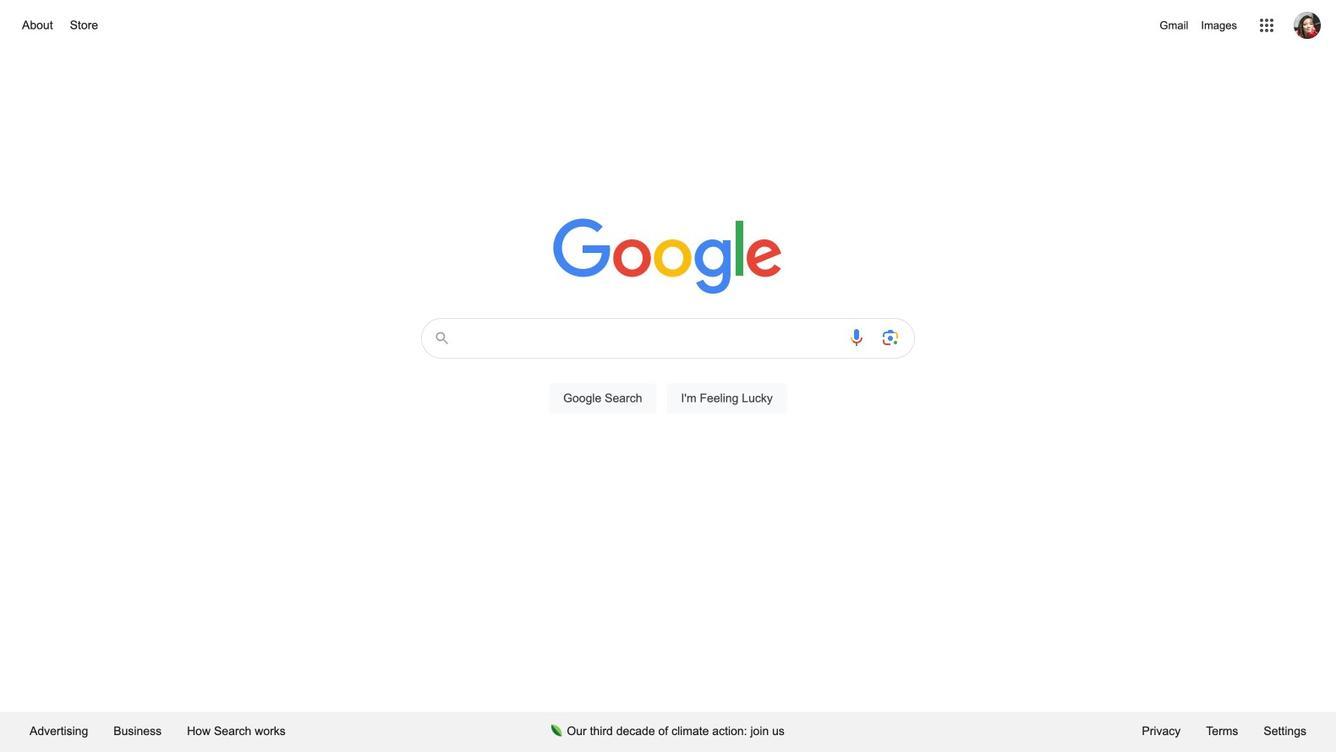 Task type: locate. For each thing, give the bounding box(es) containing it.
None search field
[[17, 313, 1320, 433]]



Task type: describe. For each thing, give the bounding box(es) containing it.
search by voice image
[[847, 327, 867, 348]]

search by image image
[[881, 327, 901, 348]]

google image
[[553, 218, 783, 296]]

Search text field
[[462, 319, 837, 358]]



Task type: vqa. For each thing, say whether or not it's contained in the screenshot.
Search "text field"
yes



